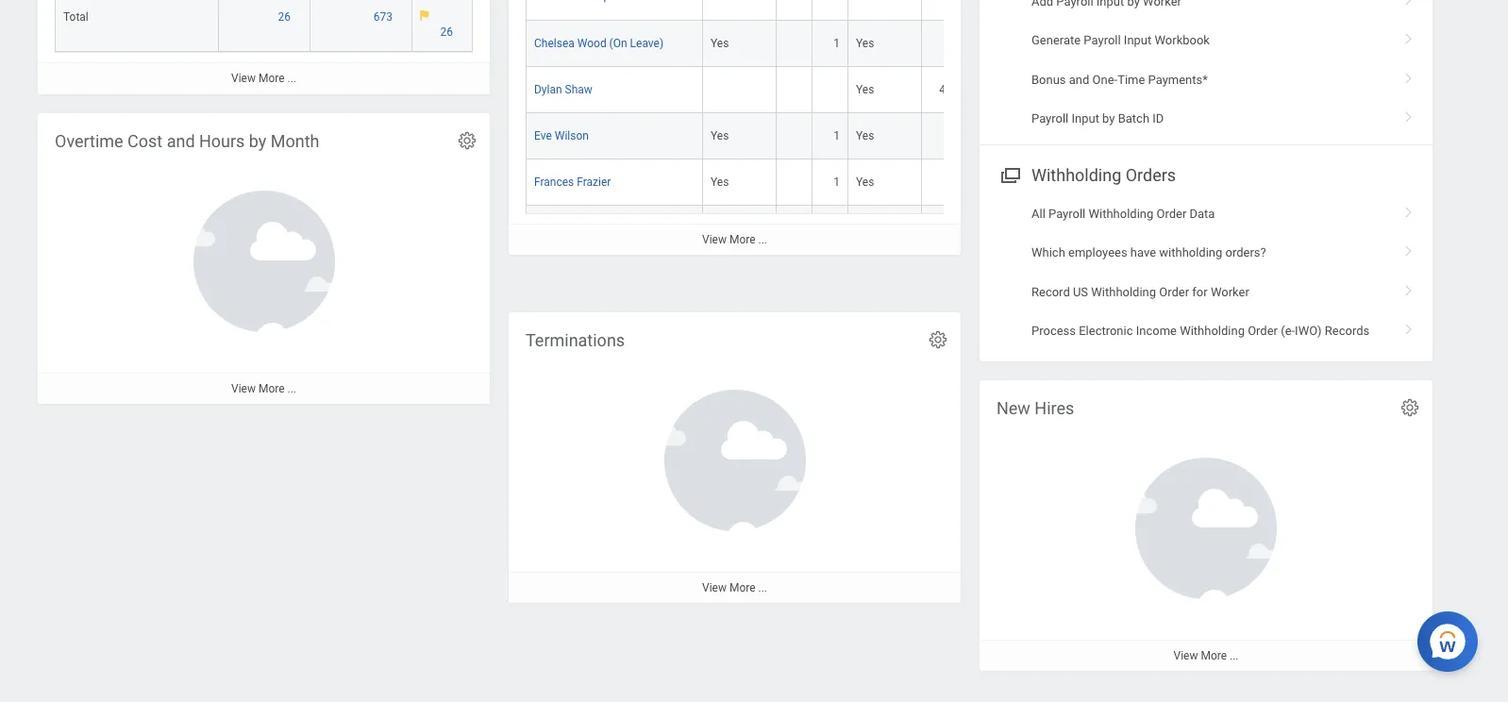 Task type: locate. For each thing, give the bounding box(es) containing it.
total
[[63, 10, 89, 23]]

0 vertical spatial payroll
[[1084, 33, 1121, 48]]

view inside overtime cost and hours by month element
[[231, 382, 256, 396]]

chevron right image
[[1397, 0, 1422, 7], [1397, 200, 1422, 219], [1397, 317, 1422, 336]]

1
[[834, 36, 840, 50], [834, 129, 840, 142], [834, 175, 840, 189]]

chelsea
[[534, 36, 575, 50]]

chevron right image for for
[[1397, 278, 1422, 297]]

view for overtime cost and hours by month
[[231, 382, 256, 396]]

1 horizontal spatial and
[[1070, 72, 1090, 87]]

and inside list
[[1070, 72, 1090, 87]]

more inside new hires element
[[1201, 650, 1227, 663]]

1 chevron right image from the top
[[1397, 0, 1422, 7]]

view for new hires
[[1174, 650, 1199, 663]]

1 vertical spatial payroll
[[1032, 112, 1069, 126]]

1 vertical spatial and
[[167, 131, 195, 151]]

26 button
[[278, 9, 294, 24], [440, 25, 456, 40]]

order for data
[[1157, 206, 1187, 221]]

cell
[[703, 0, 777, 20], [777, 0, 813, 20], [813, 0, 849, 20], [849, 0, 922, 20], [922, 0, 998, 20], [777, 20, 813, 67], [922, 20, 998, 67], [703, 67, 777, 113], [777, 67, 813, 113], [813, 67, 849, 113], [777, 113, 813, 159], [922, 113, 998, 159], [777, 159, 813, 206], [922, 159, 998, 206], [526, 206, 703, 252], [703, 206, 777, 252], [777, 206, 813, 252], [813, 206, 849, 252], [849, 206, 922, 252], [922, 206, 998, 252]]

2 vertical spatial 1
[[834, 175, 840, 189]]

list
[[980, 0, 1433, 138], [980, 194, 1433, 351]]

process electronic income withholding order (e-iwo) records link
[[980, 311, 1433, 351]]

4 chevron right image from the top
[[1397, 239, 1422, 258]]

shaw
[[565, 83, 593, 96]]

by inside "link"
[[1103, 112, 1116, 126]]

chevron right image inside generate payroll input workbook link
[[1397, 27, 1422, 46]]

row inside payroll readiness - current pay period element
[[55, 0, 473, 52]]

chevron right image for which employees have withholding orders?
[[1397, 200, 1422, 219]]

order
[[1157, 206, 1187, 221], [1160, 285, 1190, 299], [1248, 324, 1278, 338]]

new hires
[[997, 398, 1075, 418]]

iwo)
[[1295, 324, 1322, 338]]

payroll for all
[[1049, 206, 1086, 221]]

1 for frances frazier
[[834, 175, 840, 189]]

the average hours per employee is less than 40.  all hours might not be submitted for the current open pay period. image
[[420, 9, 430, 21]]

time
[[1118, 72, 1146, 87]]

us
[[1073, 285, 1089, 299]]

order left the data
[[1157, 206, 1187, 221]]

all
[[1032, 206, 1046, 221]]

view more ...
[[231, 72, 296, 85], [702, 233, 768, 247], [231, 382, 296, 396], [702, 582, 768, 595], [1174, 650, 1239, 663]]

orders
[[1126, 165, 1176, 185]]

view inside employee changes that impact payroll element
[[702, 233, 727, 247]]

have
[[1131, 246, 1157, 260]]

yes
[[711, 36, 729, 50], [856, 36, 875, 50], [856, 83, 875, 96], [711, 129, 729, 142], [856, 129, 875, 142], [711, 175, 729, 189], [856, 175, 875, 189]]

2 vertical spatial payroll
[[1049, 206, 1086, 221]]

input down one-
[[1072, 112, 1100, 126]]

row
[[55, 0, 473, 52], [526, 0, 1509, 20], [526, 20, 1509, 67], [526, 67, 1509, 113], [526, 113, 1509, 159], [526, 159, 1509, 206], [526, 206, 1509, 252]]

26 inside the average hours per employee is less than 40.  all hours might not be submitted for the current open pay period. "element"
[[440, 26, 453, 39]]

2 vertical spatial chevron right image
[[1397, 317, 1422, 336]]

3 chevron right image from the top
[[1397, 317, 1422, 336]]

batch
[[1119, 112, 1150, 126]]

view more ... link
[[38, 63, 490, 94], [509, 224, 961, 255], [38, 373, 490, 404], [509, 572, 961, 603], [980, 640, 1433, 671]]

by right the hours
[[249, 131, 267, 151]]

2 chevron right image from the top
[[1397, 200, 1422, 219]]

1 horizontal spatial 26 button
[[440, 25, 456, 40]]

row containing eve wilson
[[526, 113, 1509, 159]]

cost
[[128, 131, 163, 151]]

1 vertical spatial order
[[1160, 285, 1190, 299]]

1 vertical spatial by
[[249, 131, 267, 151]]

view
[[231, 72, 256, 85], [702, 233, 727, 247], [231, 382, 256, 396], [702, 582, 727, 595], [1174, 650, 1199, 663]]

payroll up one-
[[1084, 33, 1121, 48]]

chelsea wood (on leave)
[[534, 36, 664, 50]]

payroll
[[1084, 33, 1121, 48], [1032, 112, 1069, 126], [1049, 206, 1086, 221]]

view for terminations
[[702, 582, 727, 595]]

view more ... inside overtime cost and hours by month element
[[231, 382, 296, 396]]

1 vertical spatial 26
[[440, 26, 453, 39]]

1 list from the top
[[980, 0, 1433, 138]]

view inside the terminations element
[[702, 582, 727, 595]]

chevron right image inside record us withholding order for worker link
[[1397, 278, 1422, 297]]

terminations
[[526, 330, 625, 350]]

... inside new hires element
[[1230, 650, 1239, 663]]

2 list from the top
[[980, 194, 1433, 351]]

0 horizontal spatial by
[[249, 131, 267, 151]]

order left for
[[1160, 285, 1190, 299]]

row containing dylan shaw
[[526, 67, 1509, 113]]

3 chevron right image from the top
[[1397, 105, 1422, 124]]

payroll readiness - current pay period element
[[38, 0, 490, 94]]

5 chevron right image from the top
[[1397, 278, 1422, 297]]

payroll inside all payroll withholding order data link
[[1049, 206, 1086, 221]]

0 vertical spatial chevron right image
[[1397, 0, 1422, 7]]

more
[[259, 72, 285, 85], [730, 233, 756, 247], [259, 382, 285, 396], [730, 582, 756, 595], [1201, 650, 1227, 663]]

frances frazier
[[534, 175, 611, 189]]

1 for eve wilson
[[834, 129, 840, 142]]

... for overtime cost and hours by month
[[287, 382, 296, 396]]

chevron right image
[[1397, 27, 1422, 46], [1397, 66, 1422, 85], [1397, 105, 1422, 124], [1397, 239, 1422, 258], [1397, 278, 1422, 297]]

records
[[1325, 324, 1370, 338]]

and
[[1070, 72, 1090, 87], [167, 131, 195, 151]]

...
[[287, 72, 296, 85], [759, 233, 768, 247], [287, 382, 296, 396], [759, 582, 768, 595], [1230, 650, 1239, 663]]

1 horizontal spatial 26
[[440, 26, 453, 39]]

0 vertical spatial and
[[1070, 72, 1090, 87]]

income
[[1137, 324, 1177, 338]]

hires
[[1035, 398, 1075, 418]]

1 horizontal spatial input
[[1124, 33, 1152, 48]]

view more ... inside new hires element
[[1174, 650, 1239, 663]]

26
[[278, 10, 291, 23], [440, 26, 453, 39]]

frances
[[534, 175, 574, 189]]

payroll inside payroll input by batch id "link"
[[1032, 112, 1069, 126]]

41,037.38
[[940, 83, 989, 96]]

withholding
[[1160, 246, 1223, 260]]

view more ... link for terminations
[[509, 572, 961, 603]]

more inside overtime cost and hours by month element
[[259, 382, 285, 396]]

list containing generate payroll input workbook
[[980, 0, 1433, 138]]

employees
[[1069, 246, 1128, 260]]

more inside employee changes that impact payroll element
[[730, 233, 756, 247]]

order for for
[[1160, 285, 1190, 299]]

1 vertical spatial list
[[980, 194, 1433, 351]]

row containing frances frazier
[[526, 159, 1509, 206]]

new
[[997, 398, 1031, 418]]

view inside new hires element
[[1174, 650, 1199, 663]]

chelsea wood (on leave) link
[[534, 33, 664, 50]]

payroll down bonus
[[1032, 112, 1069, 126]]

2 chevron right image from the top
[[1397, 66, 1422, 85]]

1 vertical spatial 26 button
[[440, 25, 456, 40]]

month
[[271, 131, 320, 151]]

wilson
[[555, 129, 589, 142]]

terminations element
[[509, 313, 961, 603]]

chevron right image inside "which employees have withholding orders?" link
[[1397, 239, 1422, 258]]

0 vertical spatial list
[[980, 0, 1433, 138]]

more for terminations
[[730, 582, 756, 595]]

0 vertical spatial 1
[[834, 36, 840, 50]]

chevron right image inside payroll input by batch id "link"
[[1397, 105, 1422, 124]]

generate payroll input workbook
[[1032, 33, 1210, 48]]

0 vertical spatial order
[[1157, 206, 1187, 221]]

wood
[[578, 36, 607, 50]]

menu group image
[[997, 161, 1023, 187]]

0 horizontal spatial 26 button
[[278, 9, 294, 24]]

withholding
[[1032, 165, 1122, 185], [1089, 206, 1154, 221], [1092, 285, 1157, 299], [1180, 324, 1245, 338]]

1 chevron right image from the top
[[1397, 27, 1422, 46]]

chevron right image inside process electronic income withholding order (e-iwo) records link
[[1397, 317, 1422, 336]]

row containing total
[[55, 0, 473, 52]]

0 vertical spatial by
[[1103, 112, 1116, 126]]

and left one-
[[1070, 72, 1090, 87]]

input up time
[[1124, 33, 1152, 48]]

3 1 from the top
[[834, 175, 840, 189]]

1 vertical spatial chevron right image
[[1397, 200, 1422, 219]]

payroll inside generate payroll input workbook link
[[1084, 33, 1121, 48]]

generate payroll input workbook link
[[980, 21, 1433, 60]]

26 for topmost 26 button
[[278, 10, 291, 23]]

1 1 from the top
[[834, 36, 840, 50]]

dylan shaw
[[534, 83, 593, 96]]

0 vertical spatial 26
[[278, 10, 291, 23]]

1 vertical spatial 1
[[834, 129, 840, 142]]

input
[[1124, 33, 1152, 48], [1072, 112, 1100, 126]]

by
[[1103, 112, 1116, 126], [249, 131, 267, 151]]

new hires element
[[980, 380, 1433, 671]]

2 1 from the top
[[834, 129, 840, 142]]

by left batch
[[1103, 112, 1116, 126]]

generate
[[1032, 33, 1081, 48]]

chevron right image inside all payroll withholding order data link
[[1397, 200, 1422, 219]]

0 vertical spatial input
[[1124, 33, 1152, 48]]

dylan
[[534, 83, 562, 96]]

26 for 26 button within the the average hours per employee is less than 40.  all hours might not be submitted for the current open pay period. "element"
[[440, 26, 453, 39]]

1 horizontal spatial by
[[1103, 112, 1116, 126]]

input inside generate payroll input workbook link
[[1124, 33, 1152, 48]]

... inside overtime cost and hours by month element
[[287, 382, 296, 396]]

0 horizontal spatial input
[[1072, 112, 1100, 126]]

overtime cost and hours by month element
[[38, 113, 490, 404]]

... inside the terminations element
[[759, 582, 768, 595]]

1 for chelsea wood (on leave)
[[834, 36, 840, 50]]

view more ... inside the terminations element
[[702, 582, 768, 595]]

payroll right the all
[[1049, 206, 1086, 221]]

withholding down record us withholding order for worker link
[[1180, 324, 1245, 338]]

more inside the terminations element
[[730, 582, 756, 595]]

and right the cost at the left of page
[[167, 131, 195, 151]]

worker
[[1211, 285, 1250, 299]]

chevron right image inside bonus and one-time payments* link
[[1397, 66, 1422, 85]]

1 vertical spatial input
[[1072, 112, 1100, 126]]

0 horizontal spatial 26
[[278, 10, 291, 23]]

one-
[[1093, 72, 1118, 87]]

2 vertical spatial order
[[1248, 324, 1278, 338]]

0 vertical spatial 26 button
[[278, 9, 294, 24]]

eve wilson
[[534, 129, 589, 142]]

order left (e-
[[1248, 324, 1278, 338]]



Task type: vqa. For each thing, say whether or not it's contained in the screenshot.
Configure Terminations Icon
yes



Task type: describe. For each thing, give the bounding box(es) containing it.
withholding up the all
[[1032, 165, 1122, 185]]

process electronic income withholding order (e-iwo) records
[[1032, 324, 1370, 338]]

employee changes that impact payroll element
[[509, 0, 1509, 255]]

view more ... for terminations
[[702, 582, 768, 595]]

view more ... link for overtime cost and hours by month
[[38, 373, 490, 404]]

data
[[1190, 206, 1216, 221]]

withholding down withholding orders
[[1089, 206, 1154, 221]]

673
[[374, 10, 393, 23]]

frazier
[[577, 175, 611, 189]]

view inside payroll readiness - current pay period element
[[231, 72, 256, 85]]

overtime cost and hours by month
[[55, 131, 320, 151]]

configure terminations image
[[928, 330, 949, 350]]

more for overtime cost and hours by month
[[259, 382, 285, 396]]

record us withholding order for worker
[[1032, 285, 1250, 299]]

for
[[1193, 285, 1208, 299]]

dylan shaw link
[[534, 79, 593, 96]]

electronic
[[1079, 324, 1133, 338]]

... for new hires
[[1230, 650, 1239, 663]]

row containing chelsea wood (on leave)
[[526, 20, 1509, 67]]

(on
[[610, 36, 628, 50]]

... inside payroll readiness - current pay period element
[[287, 72, 296, 85]]

process
[[1032, 324, 1076, 338]]

bonus and one-time payments* link
[[980, 60, 1433, 99]]

view more ... inside payroll readiness - current pay period element
[[231, 72, 296, 85]]

record us withholding order for worker link
[[980, 272, 1433, 311]]

the average hours per employee is less than 40.  all hours might not be submitted for the current open pay period. element
[[420, 9, 465, 40]]

total element
[[63, 6, 89, 23]]

payroll for generate
[[1084, 33, 1121, 48]]

view more ... for new hires
[[1174, 650, 1239, 663]]

(e-
[[1281, 324, 1296, 338]]

view more ... inside employee changes that impact payroll element
[[702, 233, 768, 247]]

frances frazier link
[[534, 172, 611, 189]]

more for new hires
[[1201, 650, 1227, 663]]

record
[[1032, 285, 1070, 299]]

withholding orders
[[1032, 165, 1176, 185]]

chevron right image for payments*
[[1397, 66, 1422, 85]]

configure new hires image
[[1400, 397, 1421, 418]]

id
[[1153, 112, 1164, 126]]

... inside employee changes that impact payroll element
[[759, 233, 768, 247]]

chevron right image for orders?
[[1397, 239, 1422, 258]]

withholding up electronic
[[1092, 285, 1157, 299]]

payroll input by batch id
[[1032, 112, 1164, 126]]

... for terminations
[[759, 582, 768, 595]]

payroll input by batch id link
[[980, 99, 1433, 138]]

orders?
[[1226, 246, 1267, 260]]

list containing all payroll withholding order data
[[980, 194, 1433, 351]]

bonus
[[1032, 72, 1066, 87]]

input inside payroll input by batch id "link"
[[1072, 112, 1100, 126]]

673 button
[[374, 9, 396, 24]]

chevron right image for generate payroll input workbook
[[1397, 0, 1422, 7]]

which employees have withholding orders? link
[[980, 233, 1433, 272]]

workbook
[[1155, 33, 1210, 48]]

more inside payroll readiness - current pay period element
[[259, 72, 285, 85]]

chevron right image for id
[[1397, 105, 1422, 124]]

which
[[1032, 246, 1066, 260]]

26 button inside the average hours per employee is less than 40.  all hours might not be submitted for the current open pay period. "element"
[[440, 25, 456, 40]]

0 horizontal spatial and
[[167, 131, 195, 151]]

leave)
[[630, 36, 664, 50]]

hours
[[199, 131, 245, 151]]

configure overtime cost and hours by month image
[[457, 130, 478, 151]]

which employees have withholding orders?
[[1032, 246, 1267, 260]]

view more ... link for new hires
[[980, 640, 1433, 671]]

overtime
[[55, 131, 123, 151]]

all payroll withholding order data link
[[980, 194, 1433, 233]]

view more ... for overtime cost and hours by month
[[231, 382, 296, 396]]

all payroll withholding order data
[[1032, 206, 1216, 221]]

eve
[[534, 129, 552, 142]]

bonus and one-time payments*
[[1032, 72, 1208, 87]]

eve wilson link
[[534, 125, 589, 142]]

payments*
[[1149, 72, 1208, 87]]



